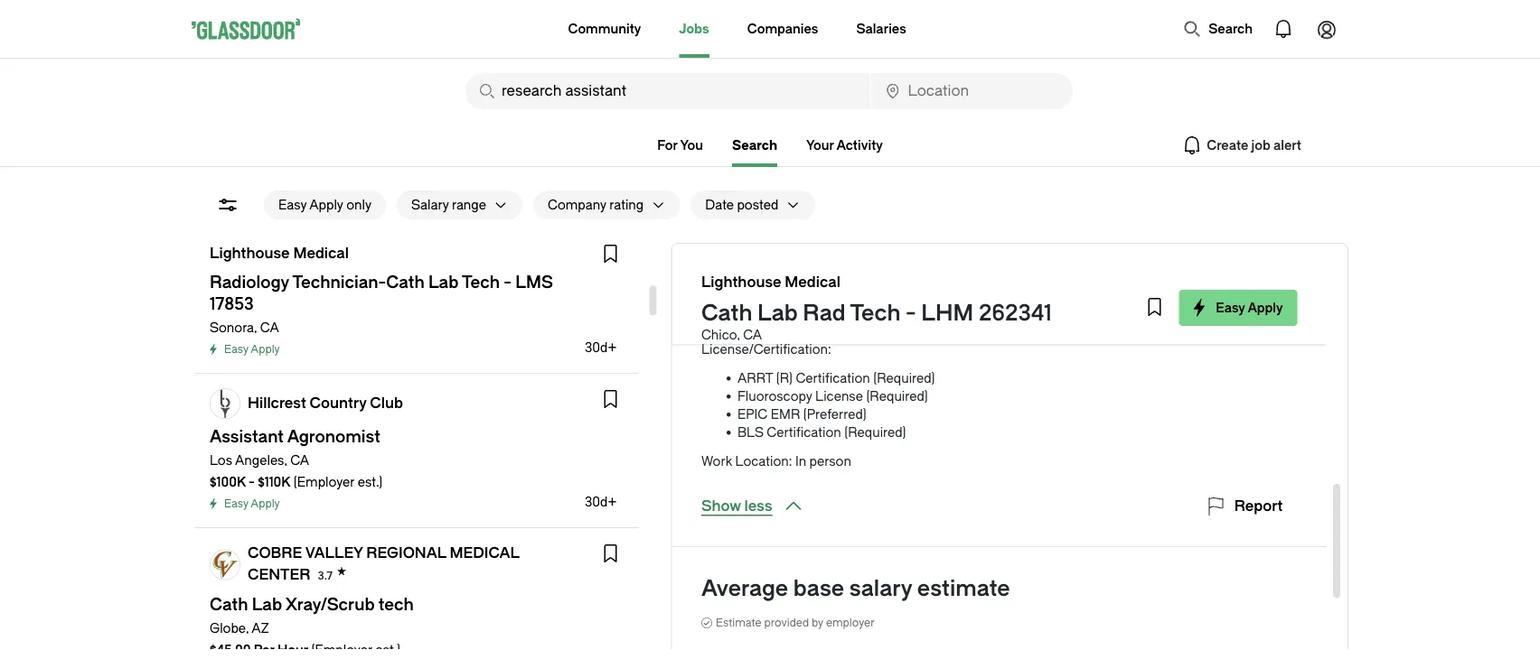 Task type: locate. For each thing, give the bounding box(es) containing it.
certification
[[795, 371, 870, 386], [766, 425, 841, 440]]

apply
[[309, 198, 343, 212], [1247, 301, 1283, 315], [251, 344, 280, 356], [251, 498, 280, 511]]

0 vertical spatial medical
[[293, 245, 349, 262]]

Search location field
[[872, 73, 1073, 109]]

salaries
[[856, 21, 906, 36]]

ca right chico,
[[743, 328, 762, 343]]

report button
[[1205, 496, 1283, 518]]

1 vertical spatial lighthouse
[[701, 274, 781, 291]]

None field
[[466, 73, 870, 109], [872, 73, 1073, 109]]

salary range
[[411, 198, 486, 212]]

(required) right year
[[926, 313, 988, 328]]

for you
[[657, 138, 703, 153]]

lighthouse medical down easy apply only "button"
[[210, 245, 349, 262]]

none field search keyword
[[466, 73, 870, 109]]

- left $110k
[[249, 475, 255, 490]]

lab
[[757, 301, 797, 326], [830, 313, 853, 328]]

epic
[[737, 407, 767, 422]]

lighthouse for sonora, ca
[[210, 245, 290, 262]]

1 horizontal spatial none field
[[872, 73, 1073, 109]]

(employer
[[294, 475, 355, 490]]

(r)
[[776, 371, 792, 386]]

estimate
[[917, 577, 1010, 602]]

ca inside los angeles, ca $100k - $110k (employer est.)
[[290, 453, 309, 468]]

1 vertical spatial 30d+
[[585, 495, 617, 510]]

license/certification:
[[701, 342, 831, 357]]

0 horizontal spatial -
[[249, 475, 255, 490]]

emr
[[770, 407, 800, 422]]

medical up tech/cath
[[784, 274, 840, 291]]

bls
[[737, 425, 763, 440]]

ca right sonora,
[[260, 320, 279, 335]]

date posted
[[705, 198, 779, 212]]

30d+ for easy apply
[[585, 340, 617, 355]]

lighthouse down open filter menu image
[[210, 245, 290, 262]]

0 vertical spatial easy apply
[[1216, 301, 1283, 315]]

none field the search location
[[872, 73, 1073, 109]]

provided
[[764, 617, 809, 630]]

medical
[[293, 245, 349, 262], [784, 274, 840, 291]]

hillcrest country club
[[248, 395, 403, 412]]

0 vertical spatial -
[[905, 301, 916, 326]]

community
[[568, 21, 641, 36]]

average
[[701, 577, 788, 602]]

1 horizontal spatial search
[[1209, 21, 1253, 36]]

for
[[657, 138, 678, 153]]

1 horizontal spatial ca
[[290, 453, 309, 468]]

lighthouse up cath
[[701, 274, 781, 291]]

lighthouse medical up tech/cath
[[701, 274, 840, 291]]

location:
[[735, 454, 792, 469]]

regional
[[366, 546, 446, 562]]

1 30d+ from the top
[[585, 340, 617, 355]]

0 horizontal spatial lab
[[757, 301, 797, 326]]

1 vertical spatial search
[[732, 138, 777, 153]]

chico,
[[701, 328, 740, 343]]

only
[[346, 198, 372, 212]]

salary range button
[[397, 191, 486, 220]]

0 horizontal spatial lighthouse
[[210, 245, 290, 262]]

1 horizontal spatial lighthouse medical
[[701, 274, 840, 291]]

- inside cath lab rad tech - lhm 262341 chico, ca
[[905, 301, 916, 326]]

certification up license
[[795, 371, 870, 386]]

rad
[[803, 301, 845, 326], [737, 313, 761, 328]]

date posted button
[[691, 191, 779, 220]]

0 vertical spatial search
[[1209, 21, 1253, 36]]

1 vertical spatial medical
[[784, 274, 840, 291]]

open filter menu image
[[217, 194, 239, 216]]

2 vertical spatial easy apply
[[224, 498, 280, 511]]

cobre valley regional medical center logo image
[[211, 551, 240, 580]]

easy apply only
[[278, 198, 372, 212]]

report
[[1234, 499, 1283, 515]]

show
[[701, 499, 741, 515]]

0 horizontal spatial medical
[[293, 245, 349, 262]]

you
[[680, 138, 703, 153]]

fluoroscopy
[[737, 389, 812, 404]]

lighthouse medical
[[210, 245, 349, 262], [701, 274, 840, 291]]

3.7
[[318, 570, 333, 583]]

1 horizontal spatial lab
[[830, 313, 853, 328]]

ca up (employer
[[290, 453, 309, 468]]

work location: in person
[[701, 454, 851, 469]]

1 horizontal spatial lighthouse
[[701, 274, 781, 291]]

jobs link
[[679, 0, 709, 58]]

1 horizontal spatial rad
[[803, 301, 845, 326]]

- right 1
[[905, 301, 916, 326]]

easy
[[278, 198, 307, 212], [1216, 301, 1245, 315], [224, 344, 248, 356], [224, 498, 248, 511]]

1 none field from the left
[[466, 73, 870, 109]]

0 horizontal spatial rad
[[737, 313, 761, 328]]

0 vertical spatial certification
[[795, 371, 870, 386]]

Search keyword field
[[466, 73, 870, 109]]

-
[[905, 301, 916, 326], [249, 475, 255, 490]]

hillcrest country club logo image
[[211, 390, 240, 419]]

lab left tech: on the right of the page
[[830, 313, 853, 328]]

club
[[370, 395, 403, 412]]

show less button
[[701, 496, 805, 518]]

1 horizontal spatial medical
[[784, 274, 840, 291]]

2 none field from the left
[[872, 73, 1073, 109]]

country
[[310, 395, 367, 412]]

angeles,
[[235, 453, 287, 468]]

30d+
[[585, 340, 617, 355], [585, 495, 617, 510]]

0 horizontal spatial lighthouse medical
[[210, 245, 349, 262]]

$110k
[[258, 475, 291, 490]]

est.)
[[358, 475, 383, 490]]

medical for cath lab rad tech - lhm 262341
[[784, 274, 840, 291]]

arrt (r) certification (required) fluoroscopy license (required) epic emr (preferred) bls certification (required)
[[737, 371, 935, 440]]

1 vertical spatial -
[[249, 475, 255, 490]]

0 vertical spatial 30d+
[[585, 340, 617, 355]]

0 horizontal spatial none field
[[466, 73, 870, 109]]

jobs
[[679, 21, 709, 36]]

lab up license/certification:
[[757, 301, 797, 326]]

lighthouse
[[210, 245, 290, 262], [701, 274, 781, 291]]

your
[[806, 138, 834, 153]]

(required)
[[926, 313, 988, 328], [873, 371, 935, 386], [866, 389, 928, 404], [844, 425, 906, 440]]

- for $100k
[[249, 475, 255, 490]]

2 horizontal spatial ca
[[743, 328, 762, 343]]

- inside los angeles, ca $100k - $110k (employer est.)
[[249, 475, 255, 490]]

certification down emr
[[766, 425, 841, 440]]

1 vertical spatial lighthouse medical
[[701, 274, 840, 291]]

search
[[1209, 21, 1253, 36], [732, 138, 777, 153]]

rad left tech: on the right of the page
[[803, 301, 845, 326]]

2 30d+ from the top
[[585, 495, 617, 510]]

tech/cath
[[764, 313, 826, 328]]

0 vertical spatial lighthouse medical
[[210, 245, 349, 262]]

rad down experience:
[[737, 313, 761, 328]]

medical down easy apply only "button"
[[293, 245, 349, 262]]

center
[[248, 567, 311, 584]]

medical for sonora, ca
[[293, 245, 349, 262]]

1 horizontal spatial -
[[905, 301, 916, 326]]

0 vertical spatial lighthouse
[[210, 245, 290, 262]]



Task type: vqa. For each thing, say whether or not it's contained in the screenshot.
Sonora, CA's the Lighthouse Medical
yes



Task type: describe. For each thing, give the bounding box(es) containing it.
lighthouse medical for cath lab rad tech - lhm 262341
[[701, 274, 840, 291]]

community link
[[568, 0, 641, 58]]

easy apply only button
[[264, 191, 386, 220]]

rad inside cath lab rad tech - lhm 262341 chico, ca
[[803, 301, 845, 326]]

los
[[210, 453, 232, 468]]

range
[[452, 198, 486, 212]]

less
[[744, 499, 772, 515]]

date
[[705, 198, 734, 212]]

rad tech/cath lab tech: 1 year (required)
[[737, 313, 988, 328]]

work
[[701, 454, 732, 469]]

ca inside cath lab rad tech - lhm 262341 chico, ca
[[743, 328, 762, 343]]

lighthouse for cath lab rad tech - lhm 262341
[[701, 274, 781, 291]]

company rating
[[548, 198, 644, 212]]

30d+ for (employer est.)
[[585, 495, 617, 510]]

apply inside button
[[1247, 301, 1283, 315]]

valley
[[305, 546, 363, 562]]

your activity
[[806, 138, 883, 153]]

cobre
[[248, 546, 302, 562]]

cath lab rad tech - lhm 262341 chico, ca
[[701, 301, 1052, 343]]

companies link
[[747, 0, 818, 58]]

globe, az
[[210, 621, 269, 636]]

easy apply button
[[1179, 290, 1297, 326]]

262341
[[978, 301, 1052, 326]]

by
[[811, 617, 823, 630]]

for you link
[[657, 138, 703, 153]]

average base salary estimate
[[701, 577, 1010, 602]]

0 horizontal spatial ca
[[260, 320, 279, 335]]

1
[[891, 313, 895, 328]]

lhm
[[921, 301, 973, 326]]

$100k
[[210, 475, 246, 490]]

cobre valley regional medical center
[[248, 546, 519, 584]]

company rating button
[[533, 191, 644, 220]]

posted
[[737, 198, 779, 212]]

activity
[[837, 138, 883, 153]]

person
[[809, 454, 851, 469]]

hillcrest
[[248, 395, 306, 412]]

salary
[[849, 577, 912, 602]]

(preferred)
[[803, 407, 866, 422]]

0 horizontal spatial search
[[732, 138, 777, 153]]

- for tech
[[905, 301, 916, 326]]

sonora,
[[210, 320, 257, 335]]

license
[[815, 389, 863, 404]]

sonora, ca
[[210, 320, 279, 335]]

estimate provided by employer
[[715, 617, 874, 630]]

companies
[[747, 21, 818, 36]]

year
[[898, 313, 923, 328]]

salaries link
[[856, 0, 906, 58]]

search link
[[732, 138, 777, 167]]

rating
[[610, 198, 644, 212]]

(required) right license
[[866, 389, 928, 404]]

easy apply inside button
[[1216, 301, 1283, 315]]

apply inside "button"
[[309, 198, 343, 212]]

tech
[[850, 301, 900, 326]]

salary
[[411, 198, 449, 212]]

your activity link
[[806, 138, 883, 153]]

los angeles, ca $100k - $110k (employer est.)
[[210, 453, 383, 490]]

1 vertical spatial certification
[[766, 425, 841, 440]]

globe,
[[210, 621, 249, 636]]

in
[[795, 454, 806, 469]]

show less
[[701, 499, 772, 515]]

az
[[252, 621, 269, 636]]

lab inside cath lab rad tech - lhm 262341 chico, ca
[[757, 301, 797, 326]]

easy inside button
[[1216, 301, 1245, 315]]

medical
[[450, 546, 519, 562]]

cath
[[701, 301, 752, 326]]

lighthouse medical for sonora, ca
[[210, 245, 349, 262]]

arrt
[[737, 371, 773, 386]]

(required) down (preferred)
[[844, 425, 906, 440]]

(required) down year
[[873, 371, 935, 386]]

experience:
[[701, 284, 772, 299]]

easy inside "button"
[[278, 198, 307, 212]]

base
[[793, 577, 844, 602]]

company
[[548, 198, 606, 212]]

tech:
[[855, 313, 888, 328]]

1 vertical spatial easy apply
[[224, 344, 280, 356]]

search inside button
[[1209, 21, 1253, 36]]

employer
[[826, 617, 874, 630]]

search button
[[1174, 11, 1262, 47]]

estimate
[[715, 617, 761, 630]]



